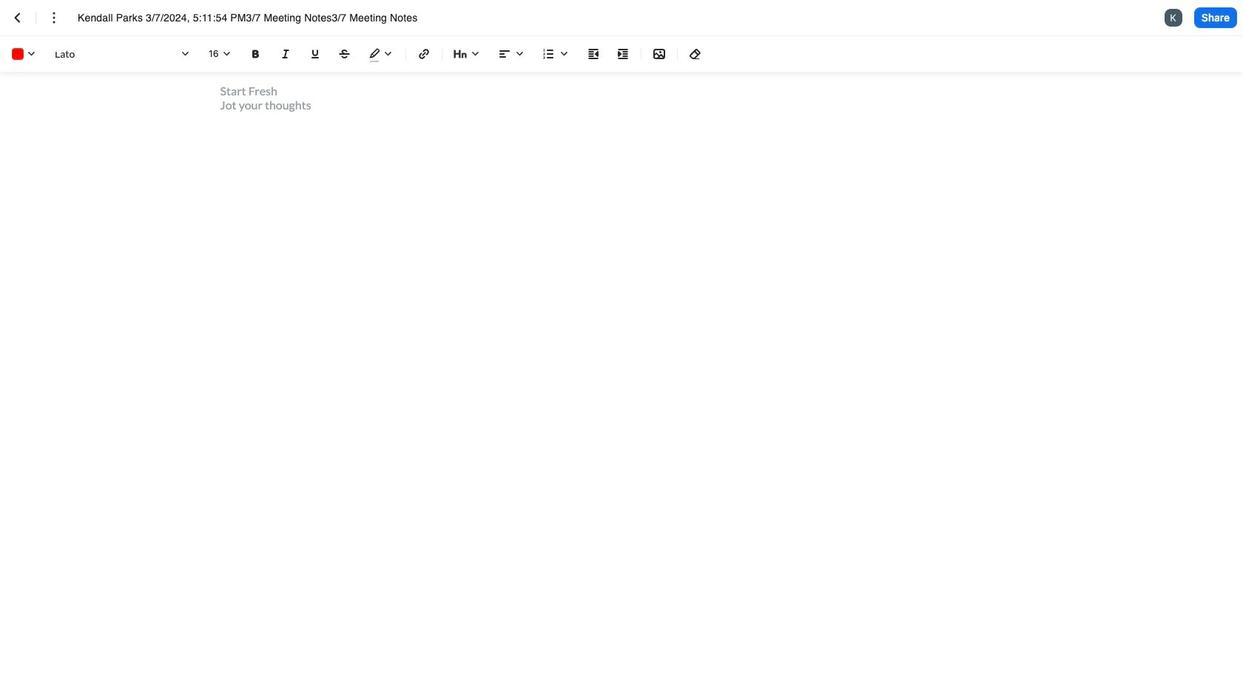 Task type: locate. For each thing, give the bounding box(es) containing it.
all notes image
[[9, 9, 27, 27]]

insert image image
[[651, 45, 669, 63]]

underline image
[[307, 45, 324, 63]]

None text field
[[78, 10, 445, 25]]

kendall parks image
[[1165, 9, 1183, 27]]

link image
[[415, 45, 433, 63]]

increase indent image
[[615, 45, 632, 63]]

decrease indent image
[[585, 45, 603, 63]]

italic image
[[277, 45, 295, 63]]



Task type: vqa. For each thing, say whether or not it's contained in the screenshot.
ALL NOTES image
yes



Task type: describe. For each thing, give the bounding box(es) containing it.
strikethrough image
[[336, 45, 354, 63]]

bold image
[[247, 45, 265, 63]]

clear style image
[[687, 45, 705, 63]]

more image
[[45, 9, 63, 27]]



